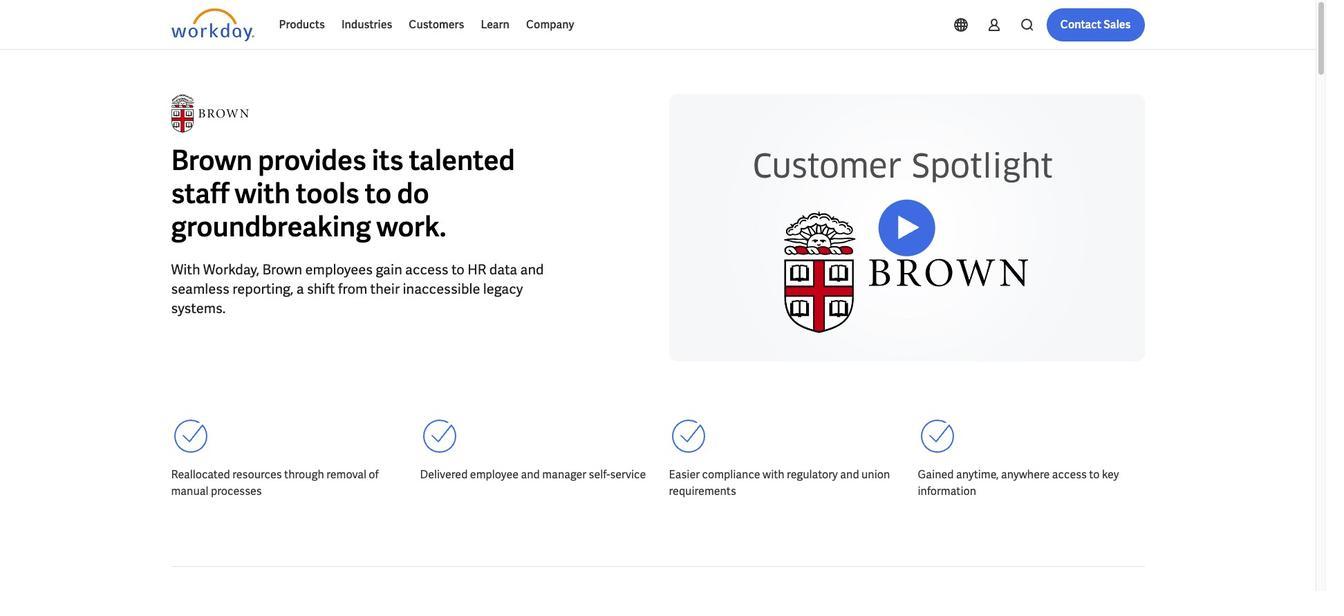 Task type: locate. For each thing, give the bounding box(es) containing it.
regulatory
[[787, 468, 838, 482]]

delivered employee and manager self-service
[[420, 468, 646, 482]]

and left union
[[840, 468, 859, 482]]

1 vertical spatial access
[[1052, 468, 1087, 482]]

and right "data"
[[520, 261, 544, 279]]

anytime,
[[956, 468, 999, 482]]

brown down brown university image
[[171, 142, 252, 178]]

hr
[[468, 261, 486, 279]]

processes
[[211, 484, 262, 499]]

1 vertical spatial brown
[[262, 261, 302, 279]]

brown university image
[[171, 94, 249, 133]]

1 horizontal spatial brown
[[262, 261, 302, 279]]

easier compliance with regulatory and union requirements
[[669, 468, 890, 499]]

contact sales link
[[1047, 8, 1145, 41]]

access left key
[[1052, 468, 1087, 482]]

1 vertical spatial with
[[763, 468, 785, 482]]

company button
[[518, 8, 583, 41]]

gained anytime, anywhere access to key information
[[918, 468, 1119, 499]]

systems.
[[171, 299, 226, 317]]

0 horizontal spatial to
[[365, 176, 392, 212]]

2 vertical spatial to
[[1089, 468, 1100, 482]]

and inside easier compliance with regulatory and union requirements
[[840, 468, 859, 482]]

and left manager
[[521, 468, 540, 482]]

products
[[279, 17, 325, 32]]

key
[[1102, 468, 1119, 482]]

access inside with workday, brown employees gain access to hr data and seamless reporting, a shift from their inaccessible legacy systems.
[[405, 261, 449, 279]]

manager
[[542, 468, 587, 482]]

with workday, brown employees gain access to hr data and seamless reporting, a shift from their inaccessible legacy systems.
[[171, 261, 544, 317]]

0 vertical spatial brown
[[171, 142, 252, 178]]

seamless
[[171, 280, 230, 298]]

its
[[372, 142, 404, 178]]

anywhere
[[1001, 468, 1050, 482]]

and
[[520, 261, 544, 279], [521, 468, 540, 482], [840, 468, 859, 482]]

with left regulatory
[[763, 468, 785, 482]]

0 horizontal spatial with
[[235, 176, 290, 212]]

provides
[[258, 142, 366, 178]]

1 horizontal spatial to
[[452, 261, 465, 279]]

brown up the a
[[262, 261, 302, 279]]

customers
[[409, 17, 464, 32]]

of
[[369, 468, 379, 482]]

access
[[405, 261, 449, 279], [1052, 468, 1087, 482]]

union
[[862, 468, 890, 482]]

to
[[365, 176, 392, 212], [452, 261, 465, 279], [1089, 468, 1100, 482]]

1 horizontal spatial access
[[1052, 468, 1087, 482]]

groundbreaking
[[171, 209, 371, 245]]

with
[[235, 176, 290, 212], [763, 468, 785, 482]]

do
[[397, 176, 429, 212]]

go to the homepage image
[[171, 8, 254, 41]]

to left do
[[365, 176, 392, 212]]

through
[[284, 468, 324, 482]]

products button
[[271, 8, 333, 41]]

resources
[[233, 468, 282, 482]]

0 horizontal spatial brown
[[171, 142, 252, 178]]

brown
[[171, 142, 252, 178], [262, 261, 302, 279]]

learn button
[[473, 8, 518, 41]]

1 vertical spatial to
[[452, 261, 465, 279]]

0 horizontal spatial access
[[405, 261, 449, 279]]

access up inaccessible on the left of the page
[[405, 261, 449, 279]]

industries
[[342, 17, 392, 32]]

0 vertical spatial to
[[365, 176, 392, 212]]

1 horizontal spatial with
[[763, 468, 785, 482]]

to inside brown provides its talented staff with tools to do groundbreaking work.
[[365, 176, 392, 212]]

with right staff
[[235, 176, 290, 212]]

to left 'hr'
[[452, 261, 465, 279]]

employee
[[470, 468, 519, 482]]

2 horizontal spatial to
[[1089, 468, 1100, 482]]

0 vertical spatial with
[[235, 176, 290, 212]]

tools
[[296, 176, 360, 212]]

to left key
[[1089, 468, 1100, 482]]

0 vertical spatial access
[[405, 261, 449, 279]]



Task type: vqa. For each thing, say whether or not it's contained in the screenshot.
Information
yes



Task type: describe. For each thing, give the bounding box(es) containing it.
self-
[[589, 468, 610, 482]]

brown inside with workday, brown employees gain access to hr data and seamless reporting, a shift from their inaccessible legacy systems.
[[262, 261, 302, 279]]

reallocated
[[171, 468, 230, 482]]

work.
[[377, 209, 446, 245]]

staff
[[171, 176, 229, 212]]

shift
[[307, 280, 335, 298]]

compliance
[[702, 468, 761, 482]]

contact
[[1061, 17, 1102, 32]]

their
[[370, 280, 400, 298]]

play video image
[[893, 212, 925, 244]]

with inside easier compliance with regulatory and union requirements
[[763, 468, 785, 482]]

customers button
[[401, 8, 473, 41]]

sales
[[1104, 17, 1131, 32]]

to inside with workday, brown employees gain access to hr data and seamless reporting, a shift from their inaccessible legacy systems.
[[452, 261, 465, 279]]

reporting,
[[233, 280, 294, 298]]

manual
[[171, 484, 209, 499]]

gain
[[376, 261, 402, 279]]

talented
[[409, 142, 515, 178]]

and inside with workday, brown employees gain access to hr data and seamless reporting, a shift from their inaccessible legacy systems.
[[520, 261, 544, 279]]

contact sales
[[1061, 17, 1131, 32]]

inaccessible
[[403, 280, 480, 298]]

information
[[918, 484, 977, 499]]

company
[[526, 17, 574, 32]]

industries button
[[333, 8, 401, 41]]

service
[[610, 468, 646, 482]]

requirements
[[669, 484, 736, 499]]

legacy
[[483, 280, 523, 298]]

with inside brown provides its talented staff with tools to do groundbreaking work.
[[235, 176, 290, 212]]

a
[[296, 280, 304, 298]]

data
[[489, 261, 517, 279]]

brown provides its talented staff with tools to do groundbreaking work.
[[171, 142, 515, 245]]

easier
[[669, 468, 700, 482]]

with
[[171, 261, 200, 279]]

delivered
[[420, 468, 468, 482]]

reallocated resources through removal of manual processes
[[171, 468, 379, 499]]

employees
[[305, 261, 373, 279]]

brown inside brown provides its talented staff with tools to do groundbreaking work.
[[171, 142, 252, 178]]

to inside gained anytime, anywhere access to key information
[[1089, 468, 1100, 482]]

removal
[[327, 468, 366, 482]]

access inside gained anytime, anywhere access to key information
[[1052, 468, 1087, 482]]

learn
[[481, 17, 510, 32]]

gained
[[918, 468, 954, 482]]

from
[[338, 280, 367, 298]]

workday,
[[203, 261, 259, 279]]



